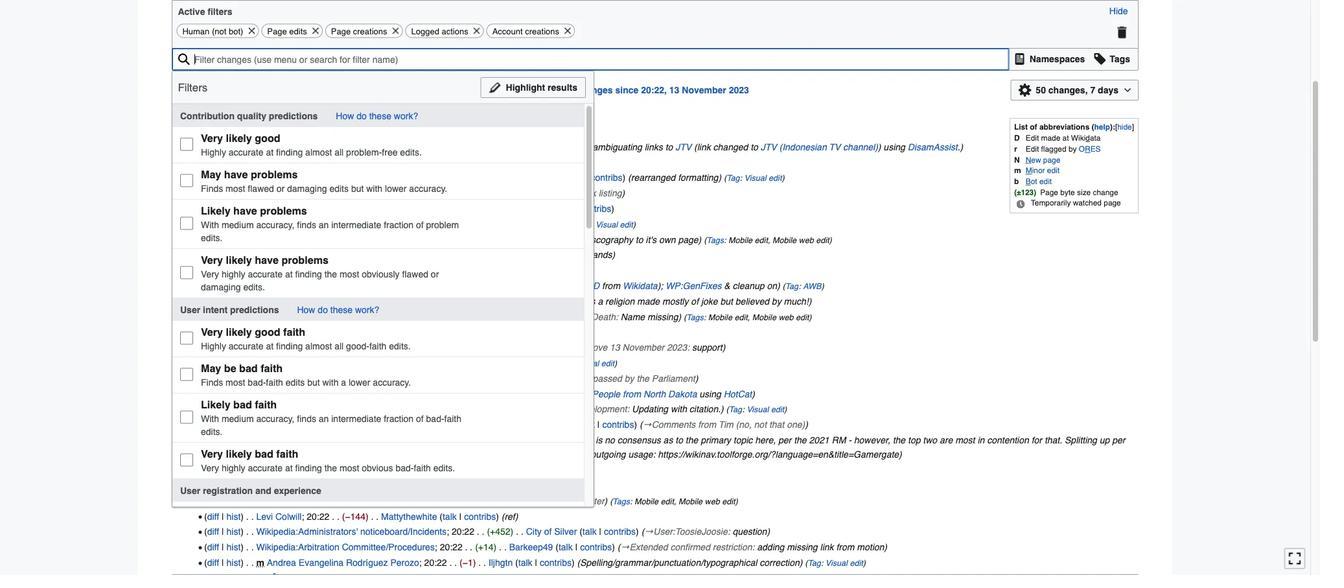 Task type: describe. For each thing, give the bounding box(es) containing it.
how for contribution quality predictions
[[336, 110, 354, 121]]

mike
[[256, 480, 276, 491]]

edits. inside very likely good faith highly accurate at finding almost all good-faith edits.
[[389, 341, 411, 351]]

odengrund
[[315, 358, 361, 368]]

) down ‎ (duckism is a religion made mostly of joke but believed by much!)
[[679, 312, 682, 322]]

‎ barkeep49
[[507, 542, 553, 552]]

16 hist link from the top
[[227, 373, 241, 384]]

( down '(duckism'
[[580, 312, 583, 322]]

talk for contribs link related to 'talk' link on top of 2a02:c7c:fc1f:da00:5417:95a9:2fb2:d64d
[[490, 296, 504, 306]]

2 more from the left
[[568, 449, 589, 460]]

faith left r.
[[255, 398, 277, 410]]

at inside d edit made at wiki d ata r
[[1063, 134, 1070, 142]]

is inside ‎ (agreed that there is no consensus as to the primary topic here, per the 2021 rm - however, the top two are most in contention for that. splitting up per wp:dabcommon ; also, putting the controversy on top, since it has more pageviews and more outgoing usage: https://wikinav.toolforge.org/?language=en&title=gamergate)
[[596, 435, 603, 445]]

visual edit link down (disambiguating links to jtv (link changed to jtv (indonesian tv channel) ) using disamassist .)
[[745, 174, 782, 183]]

tag link for visual edit link under (disambiguating links to jtv (link changed to jtv (indonesian tv channel) ) using disamassist .)
[[727, 174, 740, 183]]

link
[[821, 542, 834, 552]]

zubeen garg link
[[256, 496, 310, 506]]

accuracy. inside may have problems finds most flawed or damaging edits but with lower accuracy.
[[409, 183, 448, 194]]

(ref)
[[502, 511, 518, 522]]

2 0 ‎ from the top
[[389, 373, 399, 384]]

hist for league of nations
[[227, 250, 241, 260]]

diff link for liam cunningham
[[207, 219, 219, 229]]

contribs up →‎notable
[[519, 358, 551, 368]]

doeson for ‎ kona doeson
[[453, 296, 484, 306]]

b
[[1026, 177, 1031, 186]]

talk link down '(duckism'
[[560, 312, 574, 322]]

accuracy, for problems
[[257, 219, 295, 230]]

2 useless from the top
[[267, 373, 299, 384]]

wp:genfixes
[[666, 281, 722, 291]]

hist link for gamergate
[[227, 435, 241, 445]]

doeson for n user:kona doeson
[[311, 296, 342, 306]]

+5 ‎
[[422, 188, 438, 198]]

contribs up 'listing'
[[591, 173, 623, 183]]

) up not
[[752, 389, 755, 399]]

page for page creations
[[331, 26, 351, 36]]

spot
[[338, 188, 357, 198]]

diff link for on view at the five spot cafe
[[207, 188, 219, 198]]

edit up on)
[[755, 235, 768, 245]]

edit inside d edit made at wiki d ata r
[[1026, 134, 1040, 142]]

edits. inside "very likely bad faith very highly accurate at finding the most obvious bad-faith edits."
[[434, 463, 455, 473]]

live updates
[[197, 85, 253, 95]]

hist link for talk:mortgage loan
[[227, 342, 241, 353]]

at up the 'grand'
[[293, 188, 301, 198]]

parliament up dakota
[[652, 373, 696, 384]]

0 vertical spatial that
[[770, 420, 785, 430]]

talk link down ‎ barkeep49
[[519, 557, 533, 568]]

jtv link
[[676, 142, 692, 152]]

or inside may have problems finds most flawed or damaging edits but with lower accuracy.
[[277, 183, 285, 194]]

tom.reding
[[379, 281, 427, 291]]

throwawayjamal047
[[370, 465, 453, 475]]

quality
[[237, 110, 266, 121]]

0 horizontal spatial page
[[679, 234, 699, 245]]

awb link
[[804, 282, 822, 291]]

with for may be bad faith
[[323, 377, 339, 387]]

support
[[693, 342, 723, 353]]

1 vertical spatial using
[[700, 389, 722, 399]]

20:22 down −2
[[327, 480, 349, 491]]

15 diff link from the top
[[207, 373, 219, 384]]

3 very from the top
[[201, 269, 219, 279]]

likely for likely have problems
[[201, 205, 231, 217]]

20:22 down league of nations link
[[284, 265, 306, 276]]

talk link down the 2409:40e7:c:a8c2:ca5:a4ff:fef8:cb04
[[443, 511, 457, 522]]

‎ (added nickname.)
[[507, 480, 586, 491]]

( down nickname.)
[[561, 496, 564, 506]]

but for bad
[[307, 377, 320, 387]]

predictions for user intent predictions
[[230, 304, 279, 314]]

contribs link down →‎track listing )
[[580, 203, 612, 214]]

hist for liam cunningham
[[227, 219, 241, 229]]

predictions for contribution quality predictions
[[269, 110, 318, 121]]

20:22 right cafe
[[383, 188, 406, 198]]

13 inside "button"
[[670, 85, 680, 95]]

remove 'logged actions' image
[[473, 24, 482, 37]]

talk for 'talk' link under ‎ barkeep49 contribs link
[[519, 557, 533, 568]]

remove 'account creations' image
[[564, 24, 573, 37]]

edit down believed
[[735, 312, 748, 322]]

: up the discography
[[591, 220, 594, 229]]

check image for very likely good
[[180, 138, 193, 151]]

diff for user:ericksmd3839/epidemiology of suicide
[[207, 173, 219, 183]]

→‎comments
[[643, 420, 696, 430]]

→‎extended
[[621, 542, 668, 552]]

2 ‎ woko sapien from the top
[[407, 373, 463, 384]]

hide
[[1118, 123, 1133, 131]]

throwawayjamal047 link
[[370, 465, 453, 475]]

talk link up there
[[581, 420, 595, 430]]

20:22 down the problem-
[[350, 157, 373, 168]]

by inside edit flagged by o r es n n ew page m m inor edit b
[[1069, 145, 1077, 153]]

talk for contribs link corresponding to 'talk' link above there
[[581, 420, 595, 430]]

visual edit link down move
[[577, 359, 615, 368]]

edit flagged by o r es n n ew page m m inor edit b
[[1015, 145, 1101, 186]]

from right 'link'
[[837, 542, 855, 552]]

remove 'page edits' image
[[311, 24, 320, 37]]

accurate inside very likely good highly accurate at finding almost all problem-free edits.
[[229, 147, 264, 157]]

diff for 1961 cfl season
[[207, 327, 219, 337]]

50 changes, 7 days button
[[1011, 80, 1139, 101]]

highly inside very likely good highly accurate at finding almost all problem-free edits.
[[201, 147, 226, 157]]

faith down ed)
[[445, 413, 462, 424]]

contribs link for 'talk' link under the 2409:40e7:c:a8c2:ca5:a4ff:fef8:cb04
[[464, 511, 496, 522]]

( up (spelling/grammar/punctuation/typographical
[[618, 542, 621, 552]]

1 id link
[[583, 281, 600, 291]]

the up −2
[[339, 449, 352, 460]]

talk right franzén)
[[498, 358, 512, 368]]

diff for alan r. woolworth
[[207, 389, 219, 399]]

how do these work? button for user intent predictions
[[293, 299, 384, 320]]

mobile up on)
[[773, 235, 797, 245]]

50 changes, 7 days
[[1036, 85, 1119, 95]]

27 hist from the top
[[227, 557, 241, 568]]

) up adding
[[767, 527, 770, 537]]

finding inside very likely good faith highly accurate at finding almost all good-faith edits.
[[276, 341, 303, 351]]

(not
[[212, 26, 227, 36]]

1 vertical spatial view
[[271, 188, 291, 198]]

→‎notable acts passed by the parliament )
[[531, 373, 699, 384]]

tags inside the ‎ 2409:40e7:c:a8c2:ca5:a4ff:fef8:cb04 talk ‎ ( →‎theater ) tags : mobile edit mobile web edit
[[613, 497, 630, 506]]

2 vertical spatial 13
[[610, 342, 620, 353]]

) up dakota
[[696, 373, 699, 384]]

1961 cfl season link
[[256, 327, 328, 337]]

7 hist link from the top
[[227, 234, 241, 245]]

+4 ‎
[[365, 480, 381, 491]]

these for user intent predictions
[[331, 304, 353, 314]]

all inside very likely good faith highly accurate at finding almost all good-faith edits.
[[335, 341, 344, 351]]

diff link for alan r. woolworth
[[207, 389, 219, 399]]

hist link for liam cunningham
[[227, 219, 241, 229]]

2 1961 from the left
[[566, 327, 586, 337]]

mobile down believed
[[753, 312, 777, 322]]

filters
[[178, 81, 208, 94]]

five
[[318, 188, 335, 198]]

damaging inside very likely have problems very highly accurate at finding the most obviously flawed or damaging edits.
[[201, 282, 241, 292]]

of left suicide at the top of page
[[395, 173, 403, 183]]

20:22 up odengrund
[[338, 342, 361, 353]]

the inside very likely have problems very highly accurate at finding the most obviously flawed or damaging edits.
[[325, 269, 337, 279]]

to left it's
[[636, 234, 644, 245]]

hist for wikipedia:administrators' noticeboard/incidents
[[227, 527, 241, 537]]

‎ (agreed that there is no consensus as to the primary topic here, per the 2021 rm - however, the top two are most in contention for that. splitting up per wp:dabcommon ; also, putting the controversy on top, since it has more pageviews and more outgoing usage: https://wikinav.toolforge.org/?language=en&title=gamergate)
[[204, 435, 1126, 460]]

1 horizontal spatial n
[[1015, 156, 1020, 164]]

d
[[1015, 134, 1020, 142]]

cfl
[[279, 327, 296, 337]]

20:22 up putting
[[307, 435, 330, 445]]

ata
[[1091, 134, 1101, 142]]

: inside ‎ (spelling/grammar/punctuation/typographical correction) tag : visual edit
[[821, 558, 824, 568]]

view new changes since 20:22, 13 november 2023 button
[[513, 80, 754, 101]]

contribs link for 'talk' link above tom.reding link
[[438, 265, 469, 276]]

hist for draft:mathilda odengrund
[[227, 358, 241, 368]]

0 horizontal spatial list
[[267, 142, 281, 152]]

diff for valneva se
[[207, 404, 219, 414]]

good for very likely good
[[255, 132, 281, 144]]

nickname.)
[[541, 480, 586, 491]]

very for very likely good faith
[[201, 326, 223, 338]]

outgoing
[[591, 449, 626, 460]]

may be bad faith finds most bad-faith edits but with a lower accuracy.
[[201, 362, 411, 387]]

(disambiguating links to jtv (link changed to jtv (indonesian tv channel) ) using disamassist .)
[[577, 142, 964, 152]]

visual inside ‎ (spelling/grammar/punctuation/typographical correction) tag : visual edit
[[826, 558, 848, 568]]

have inside very likely have problems very highly accurate at finding the most obviously flawed or damaging edits.
[[255, 254, 279, 266]]

at inside very likely good highly accurate at finding almost all problem-free edits.
[[266, 147, 274, 157]]

mobile up cleanup
[[729, 235, 753, 245]]

ian
[[406, 389, 418, 399]]

faith down top,
[[414, 463, 431, 473]]

1 useless from the top
[[267, 157, 299, 168]]

or inside very likely have problems very highly accurate at finding the most obviously flawed or damaging edits.
[[431, 269, 439, 279]]

talk link up tom.reding link
[[416, 265, 430, 276]]

diff link for matthew perry
[[207, 312, 219, 322]]

from up →‎other vaccines under development : updating with citation. ) tag : visual edit
[[623, 389, 641, 399]]

) up tag : visual edit
[[622, 188, 625, 198]]

contribs for contribs link associated with 'talk' link above 2409:40e7:c:a8c2:ca5:a4ff:fef8:cb04 link
[[472, 480, 504, 491]]

hist link for zubeen garg
[[227, 496, 241, 506]]

at inside "very likely bad faith very highly accurate at finding the most obvious bad-faith edits."
[[285, 463, 293, 473]]

7 hist from the top
[[227, 234, 241, 245]]

→‎other
[[477, 404, 509, 414]]

medium for have
[[222, 219, 254, 230]]

wikipedia:administrators'
[[256, 527, 358, 537]]

talk link up 2a02:c7c:fc1f:da00:5417:95a9:2fb2:d64d
[[490, 296, 504, 306]]

news
[[531, 327, 554, 337]]

0 horizontal spatial is
[[589, 296, 596, 306]]

user for user intent predictions
[[180, 304, 200, 314]]

0 vertical spatial edits
[[289, 26, 307, 36]]

2023 inside "button"
[[729, 85, 749, 95]]

‎ ( →‎see also )
[[525, 157, 578, 168]]

development
[[575, 404, 627, 414]]

10 hist link from the top
[[227, 281, 241, 291]]

wikipedia:administrators' noticeboard/incidents link
[[256, 527, 447, 537]]

11 hist from the top
[[227, 296, 241, 306]]

27 diff from the top
[[207, 557, 219, 568]]

edit up passed
[[602, 359, 615, 368]]

of right league
[[289, 250, 297, 260]]

: inside ‎ 2a02:c7c:fc1f:da00:5417:95a9:2fb2:d64d talk ‎ ( →‎death : name missing ) tags : mobile edit mobile web edit
[[704, 312, 706, 322]]

2 diff from the top
[[207, 157, 219, 168]]

human (not bot)
[[182, 26, 243, 36]]

volvo link
[[256, 265, 279, 276]]

most inside may have problems finds most flawed or damaging edits but with lower accuracy.
[[226, 183, 245, 194]]

edit inside edit flagged by o r es n n ew page m m inor edit b
[[1026, 145, 1040, 153]]

jeep
[[256, 203, 276, 214]]

→‎requested
[[530, 342, 583, 353]]

at inside very likely good faith highly accurate at finding almost all good-faith edits.
[[266, 341, 274, 351]]

1 per from the left
[[779, 435, 792, 445]]

10 diff from the top
[[207, 281, 219, 291]]

0 horizontal spatial missing
[[648, 312, 679, 322]]

edits. inside very likely have problems very highly accurate at finding the most obviously flawed or damaging edits.
[[243, 282, 265, 292]]

( up the consensus
[[640, 420, 643, 430]]

logged
[[411, 26, 440, 36]]

bad inside likely bad faith with medium accuracy, finds an intermediate fraction of bad-faith edits.
[[234, 398, 252, 410]]

diff link for user:ericksmd3839/epidemiology of suicide
[[207, 173, 219, 183]]

mobile down "joke" at the bottom
[[709, 312, 733, 322]]

check image for may be bad faith
[[180, 368, 193, 381]]

2 vertical spatial 2023
[[667, 342, 687, 353]]

contribs link for 'talk' link on the right of silver at the bottom left
[[604, 527, 636, 537]]

11 diff from the top
[[207, 296, 219, 306]]

faith down 'talk:mortgage'
[[261, 362, 283, 374]]

) up https://wikinav.toolforge.org/?language=en&title=gamergate)
[[805, 420, 808, 430]]

20:22 down 2409:40e7:c:a8c2:ca5:a4ff:fef8:cb04 link
[[452, 527, 475, 537]]

0 vertical spatial a
[[598, 296, 603, 306]]

flawed inside very likely have problems very highly accurate at finding the most obviously flawed or damaging edits.
[[402, 269, 429, 279]]

the up jeep grand cherokee (wj)
[[303, 188, 316, 198]]

talk link right ed)
[[463, 389, 477, 399]]

of up d edit made at wiki d ata r
[[1031, 123, 1038, 131]]

web inside ‎ 2a02:c7c:fc1f:da00:5417:95a9:2fb2:d64d talk ‎ ( →‎death : name missing ) tags : mobile edit mobile web edit
[[779, 312, 794, 322]]

1 m useless parliament from the top
[[256, 157, 345, 168]]

hist link for levi colwill
[[227, 511, 241, 522]]

(wiki
[[421, 389, 441, 399]]

earnsthearthrob
[[399, 219, 465, 229]]

10 hist from the top
[[227, 281, 241, 291]]

splitting
[[1065, 435, 1098, 445]]

1 hist link from the top
[[227, 142, 241, 152]]

edit inside edit flagged by o r es n n ew page m m inor edit b
[[1048, 166, 1060, 175]]

highlight
[[506, 82, 545, 93]]

talk link up the has
[[462, 435, 476, 445]]

moved discography to it's own page ) tags : mobile edit mobile web edit
[[555, 234, 830, 245]]

tag link for visual edit link over not
[[729, 405, 743, 414]]

0 vertical spatial tags link
[[707, 235, 724, 245]]

with for may have problems
[[367, 183, 383, 194]]

1 0 ‎ from the top
[[389, 157, 399, 168]]

7 diff link from the top
[[207, 234, 219, 245]]

+128
[[377, 342, 397, 353]]

2 sapien from the top
[[435, 373, 463, 384]]

m up on at the left top of the page
[[256, 157, 264, 168]]

edit up the discography
[[620, 220, 633, 229]]

−144
[[345, 511, 366, 522]]

→‎requested move 13 november 2023 link
[[530, 342, 687, 353]]

bad- inside likely bad faith with medium accuracy, finds an intermediate fraction of bad-faith edits.
[[426, 413, 445, 424]]

by down on)
[[772, 296, 782, 306]]

visual up the discography
[[596, 220, 618, 229]]

talk down ‎ (added nickname.)
[[542, 496, 556, 506]]

may have problems finds most flawed or damaging edits but with lower accuracy.
[[201, 168, 448, 194]]

edit inside contribs ‎ (rearranged formatting) tag : visual edit
[[769, 174, 782, 183]]

1 more from the left
[[482, 449, 502, 460]]

diff for draft:mathilda odengrund
[[207, 358, 219, 368]]

to left jtv link
[[666, 142, 673, 152]]

alan r. woolworth link
[[256, 389, 331, 399]]

remove 'page creations' image
[[391, 24, 400, 37]]

1 woko from the top
[[409, 157, 432, 168]]

name
[[621, 312, 645, 322]]

networks
[[334, 142, 370, 152]]

kona
[[429, 296, 450, 306]]

(±123)
[[1015, 188, 1037, 196]]

damaging inside may have problems finds most flawed or damaging edits but with lower accuracy.
[[287, 183, 327, 194]]

1 hist from the top
[[227, 142, 241, 152]]

bad for likely
[[255, 448, 274, 460]]

2 hist link from the top
[[227, 157, 241, 168]]

bad- inside "very likely bad faith very highly accurate at finding the most obvious bad-faith edits."
[[396, 463, 414, 473]]

→‎death
[[583, 312, 616, 322]]

1 vertical spatial −1 ‎
[[463, 557, 479, 568]]

wiki
[[1072, 134, 1086, 142]]

how do these work? button for contribution quality predictions
[[332, 105, 423, 126]]

contribs link for 'talk' link above 2409:40e7:c:a8c2:ca5:a4ff:fef8:cb04 link
[[472, 480, 504, 491]]

→‎other vaccines under development : updating with citation. ) tag : visual edit
[[477, 404, 785, 414]]

talk down '(duckism'
[[560, 312, 574, 322]]

2 diff link from the top
[[207, 157, 219, 168]]

hist for levi colwill
[[227, 511, 241, 522]]

2 jtv from the left
[[761, 142, 777, 152]]

edit inside ‎ (spelling/grammar/punctuation/typographical correction) tag : visual edit
[[850, 558, 864, 568]]

mobile up '→‎user:toosiejoosie' link
[[679, 497, 703, 506]]

: down religion
[[616, 312, 619, 322]]

most inside "very likely bad faith very highly accurate at finding the most obvious bad-faith edits."
[[340, 463, 359, 473]]

0 vertical spatial list
[[1015, 123, 1028, 131]]

tag : visual edit
[[578, 220, 633, 229]]

matthew
[[256, 312, 291, 322]]

and inside "filters" list box
[[255, 485, 272, 495]]

hotcat link
[[724, 389, 752, 399]]

edit inside b ot edit (±123) page byte size change
[[1040, 177, 1052, 186]]

talk link down ‎ (added nickname.)
[[542, 496, 556, 506]]

hist for wikipedia:peer review/dorothy l. sayers/archive1
[[227, 420, 241, 430]]

2 woko from the top
[[409, 373, 432, 384]]

from down citation.
[[698, 420, 717, 430]]

: down question
[[753, 542, 755, 552]]

the inside "very likely bad faith very highly accurate at finding the most obvious bad-faith edits."
[[325, 463, 337, 473]]

m down quality
[[256, 142, 264, 152]]

clear all filters image
[[1116, 23, 1129, 42]]

visual edit link down 'link'
[[826, 558, 864, 568]]

1 1961 from the left
[[256, 327, 277, 337]]

contribs link for 'talk' link under silver at the bottom left
[[580, 542, 612, 552]]

edit up question
[[722, 497, 736, 506]]

diff for wikipedia:administrators' noticeboard/incidents
[[207, 527, 219, 537]]

may for may be bad faith
[[201, 362, 221, 374]]

edits for may have problems
[[330, 183, 349, 194]]

of inside likely bad faith with medium accuracy, finds an intermediate fraction of bad-faith edits.
[[416, 413, 424, 424]]

do for contribution quality predictions
[[357, 110, 367, 121]]

jeep grand cherokee (wj)
[[256, 203, 367, 214]]

of left "joke" at the bottom
[[691, 296, 699, 306]]

almost inside very likely good faith highly accurate at finding almost all good-faith edits.
[[305, 341, 332, 351]]

talk link up the hoagietwolff
[[469, 157, 483, 168]]

talk for 'talk' link to the right of ed)'s contribs link
[[463, 389, 477, 399]]

visual edit link up not
[[747, 405, 785, 414]]

a inside may be bad faith finds most bad-faith edits but with a lower accuracy.
[[341, 377, 346, 387]]

the right as
[[686, 435, 699, 445]]

27 hist link from the top
[[227, 557, 241, 568]]

hist for zubeen garg
[[227, 496, 241, 506]]

0 horizontal spatial 13
[[172, 125, 182, 135]]

wikipedia:peer review/dorothy l. sayers/archive1 link
[[256, 420, 458, 430]]

namespaces button
[[1010, 49, 1090, 70]]

but for problems
[[351, 183, 364, 194]]

nabi
[[282, 465, 301, 475]]

) right tv
[[879, 142, 882, 152]]

most inside very likely have problems very highly accurate at finding the most obviously flawed or damaging edits.
[[340, 269, 359, 279]]

zubeen garg
[[256, 496, 310, 506]]

: up the restriction
[[728, 527, 731, 537]]

to inside ‎ (agreed that there is no consensus as to the primary topic here, per the 2021 rm - however, the top two are most in contention for that. splitting up per wp:dabcommon ; also, putting the controversy on top, since it has more pageviews and more outgoing usage: https://wikinav.toolforge.org/?language=en&title=gamergate)
[[676, 435, 683, 445]]

2 vertical spatial november
[[623, 342, 665, 353]]

: inside 1 id from wikidata ); wp:genfixes & cleanup on) tag : awb
[[799, 282, 801, 291]]

0 horizontal spatial n
[[256, 296, 263, 306]]

1 jtv from the left
[[676, 142, 692, 152]]

accurate inside "very likely bad faith very highly accurate at finding the most obvious bad-faith edits."
[[248, 463, 283, 473]]

diff for league of nations
[[207, 250, 219, 260]]

20:22 down +128
[[366, 358, 389, 368]]

: down the category:people from north dakota link
[[627, 404, 630, 414]]

these for contribution quality predictions
[[369, 110, 392, 121]]

20:22 down the +25
[[347, 296, 370, 306]]

awb
[[804, 282, 822, 291]]

1 0 from the top
[[389, 157, 394, 168]]

edits. inside likely bad faith with medium accuracy, finds an intermediate fraction of bad-faith edits.
[[201, 426, 223, 437]]

tag inside 1 id from wikidata ); wp:genfixes & cleanup on) tag : awb
[[786, 282, 799, 291]]

finds for problems
[[297, 219, 316, 230]]

0 horizontal spatial −1
[[373, 219, 384, 229]]

0 horizontal spatial in
[[557, 327, 564, 337]]

2 horizontal spatial n
[[1026, 156, 1032, 164]]

faith up "talk:mortgage loan"
[[283, 326, 305, 338]]

pageviews
[[505, 449, 548, 460]]

from right id
[[602, 281, 621, 291]]

accuracy. inside may be bad faith finds most bad-faith edits but with a lower accuracy.
[[373, 377, 411, 387]]

16 diff from the top
[[207, 373, 219, 384]]

1 horizontal spatial using
[[884, 142, 906, 152]]

parliament down draft:mathilda odengrund 20:22
[[302, 373, 345, 384]]

good-
[[346, 341, 370, 351]]

finds inside may be bad faith finds most bad-faith edits but with a lower accuracy.
[[201, 377, 223, 387]]

accurate inside very likely have problems very highly accurate at finding the most obviously flawed or damaging edits.
[[248, 269, 283, 279]]

20:22 down (wj) at the left of page
[[335, 219, 358, 229]]

may for may have problems
[[201, 168, 221, 180]]

temporarily watched page
[[1032, 199, 1122, 207]]

0 horizontal spatial november
[[184, 125, 229, 135]]

most inside ‎ (agreed that there is no consensus as to the primary topic here, per the 2021 rm - however, the top two are most in contention for that. splitting up per wp:dabcommon ; also, putting the controversy on top, since it has more pageviews and more outgoing usage: https://wikinav.toolforge.org/?language=en&title=gamergate)
[[956, 435, 976, 445]]

an for faith
[[319, 413, 329, 424]]

since inside "button"
[[616, 85, 639, 95]]

very for very likely bad faith
[[201, 448, 223, 460]]

20:22 right perozo on the left bottom of page
[[424, 557, 447, 568]]

: inside moved discography to it's own page ) tags : mobile edit mobile web edit
[[724, 235, 727, 245]]

(agreed
[[520, 435, 553, 445]]

by left country
[[373, 142, 383, 152]]

: inside the ‎ 2409:40e7:c:a8c2:ca5:a4ff:fef8:cb04 talk ‎ ( →‎theater ) tags : mobile edit mobile web edit
[[630, 497, 633, 506]]

bad- inside may be bad faith finds most bad-faith edits but with a lower accuracy.
[[248, 377, 266, 387]]

diff for matthew perry
[[207, 312, 219, 322]]

: left "support"
[[687, 342, 690, 353]]

faith down '+17 ‎'
[[370, 341, 387, 351]]

highlight image
[[489, 78, 502, 97]]

‎ photogenicscientist
[[374, 435, 456, 445]]

and inside ‎ (agreed that there is no consensus as to the primary topic here, per the 2021 rm - however, the top two are most in contention for that. splitting up per wp:dabcommon ; also, putting the controversy on top, since it has more pageviews and more outgoing usage: https://wikinav.toolforge.org/?language=en&title=gamergate)
[[550, 449, 566, 460]]

edit inside →‎other vaccines under development : updating with citation. ) tag : visual edit
[[771, 405, 785, 414]]

diff link for valneva se
[[207, 404, 219, 414]]

diff link for draft:mathilda odengrund
[[207, 358, 219, 368]]

accurate inside very likely good faith highly accurate at finding almost all good-faith edits.
[[229, 341, 264, 351]]

diff link for gamergate
[[207, 435, 219, 445]]

hist for on view at the five spot cafe
[[227, 188, 241, 198]]

very likely bad faith very highly accurate at finding the most obvious bad-faith edits.
[[201, 448, 455, 473]]

( up →‎extended
[[642, 527, 645, 537]]

+143 ‎
[[353, 496, 379, 506]]

tags button
[[1090, 49, 1135, 70]]

2 per from the left
[[1113, 435, 1126, 445]]

talk link up 2409:40e7:c:a8c2:ca5:a4ff:fef8:cb04 link
[[451, 480, 465, 491]]

talk link up the sayers/archive1
[[415, 404, 430, 414]]

very for very likely good
[[201, 132, 223, 144]]

highly inside very likely good faith highly accurate at finding almost all good-faith edits.
[[201, 341, 226, 351]]

20:22 right country
[[420, 142, 443, 152]]

6 very from the top
[[201, 463, 219, 473]]

it
[[458, 449, 462, 460]]

help link
[[1095, 123, 1111, 131]]

1 ‎ woko sapien from the top
[[407, 157, 463, 168]]

made inside d edit made at wiki d ata r
[[1042, 134, 1061, 142]]

likely for likely bad faith
[[201, 398, 231, 410]]

likely for very likely good
[[226, 132, 252, 144]]

edits. inside very likely good highly accurate at finding almost all problem-free edits.
[[400, 147, 422, 157]]

) up →‎track
[[575, 157, 578, 168]]

2 vertical spatial with
[[671, 404, 687, 414]]

( left also
[[528, 157, 531, 168]]

wikipedia:peer
[[256, 420, 317, 430]]



Task type: locate. For each thing, give the bounding box(es) containing it.
do for user intent predictions
[[318, 304, 328, 314]]

and up zubeen
[[255, 485, 272, 495]]

there
[[573, 435, 594, 445]]

do up networks
[[357, 110, 367, 121]]

0 vertical spatial lower
[[385, 183, 407, 194]]

1 vertical spatial how do these work?
[[297, 304, 380, 314]]

2 horizontal spatial but
[[721, 296, 733, 306]]

1 fraction from the top
[[384, 219, 414, 230]]

contribs link for 'talk' link on top of 2a02:c7c:fc1f:da00:5417:95a9:2fb2:d64d
[[511, 296, 543, 306]]

silver
[[555, 527, 577, 537]]

contribs link for 'talk' link above there
[[603, 420, 634, 430]]

0 vertical spatial bad-
[[248, 377, 266, 387]]

1 accuracy, from the top
[[257, 219, 295, 230]]

12 hist link from the top
[[227, 312, 241, 322]]

visual inside contribs ‎ (rearranged formatting) tag : visual edit
[[745, 174, 767, 183]]

: left awb link in the right of the page
[[799, 282, 801, 291]]

earnsthearthrob link
[[399, 219, 465, 229]]

21 hist link from the top
[[227, 465, 241, 475]]

talk for contribs link associated with 'talk' link above 2409:40e7:c:a8c2:ca5:a4ff:fef8:cb04 link
[[451, 480, 465, 491]]

−1 ‎ down the +14
[[463, 557, 479, 568]]

almost down "season" on the bottom left
[[305, 341, 332, 351]]

20:22 up wikipedia:administrators'
[[307, 511, 330, 522]]

20:22 up "season" on the bottom left
[[320, 312, 343, 322]]

medium for bad
[[222, 413, 254, 424]]

1 id from wikidata ); wp:genfixes & cleanup on) tag : awb
[[583, 281, 822, 291]]

flawed inside may have problems finds most flawed or damaging edits but with lower accuracy.
[[248, 183, 274, 194]]

check image for very likely good faith
[[180, 332, 193, 344]]

of up photogenicscientist
[[416, 413, 424, 424]]

check image for likely have problems
[[180, 217, 193, 230]]

all inside very likely good highly accurate at finding almost all problem-free edits.
[[335, 147, 344, 157]]

15 hist from the top
[[227, 358, 241, 368]]

check image
[[180, 174, 193, 187], [180, 217, 193, 230], [180, 411, 193, 424]]

talk for 'talk' link on top of the hoagietwolff's contribs link
[[469, 157, 483, 168]]

1 diff from the top
[[207, 142, 219, 152]]

likely inside very likely good highly accurate at finding almost all problem-free edits.
[[226, 132, 252, 144]]

creations left remove 'page creations' image
[[353, 26, 387, 36]]

diff link for mike whitmarsh
[[207, 480, 219, 491]]

to right changed
[[751, 142, 759, 152]]

edit right inor
[[1048, 166, 1060, 175]]

levi
[[256, 511, 273, 522]]

0 vertical spatial web
[[799, 235, 814, 245]]

how do these work? for contribution quality predictions
[[336, 110, 418, 121]]

changes,
[[1049, 85, 1088, 95]]

1 vertical spatial edit
[[1026, 145, 1040, 153]]

may down '13 november 2023' at the left top of page
[[201, 168, 221, 180]]

per up https://wikinav.toolforge.org/?language=en&title=gamergate)
[[779, 435, 792, 445]]

1 with from the top
[[201, 219, 219, 230]]

cherokee
[[306, 203, 346, 214]]

−1 down cafe
[[373, 219, 384, 229]]

4 check image from the top
[[180, 368, 193, 381]]

0 ‎ up +38 ‎
[[389, 373, 399, 384]]

hist for jeep grand cherokee (wj)
[[227, 203, 241, 214]]

finds inside the likely have problems with medium accuracy, finds an intermediate fraction of problem edits.
[[297, 219, 316, 230]]

Filter changes (use menu or search for filter name) text field
[[172, 48, 1010, 71]]

22 hist link from the top
[[227, 480, 241, 491]]

0 vertical spatial woko sapien link
[[409, 157, 463, 168]]

0 horizontal spatial 1961
[[256, 327, 277, 337]]

logged actions
[[411, 26, 469, 36]]

contribs for 'talk' link on top of the hoagietwolff's contribs link
[[490, 157, 522, 168]]

diff link for wikipedia:administrators' noticeboard/incidents
[[207, 527, 219, 537]]

lower inside may have problems finds most flawed or damaging edits but with lower accuracy.
[[385, 183, 407, 194]]

fullscreen image
[[1289, 552, 1302, 565]]

most up the +25
[[340, 269, 359, 279]]

‎ inside ‎ (agreed that there is no consensus as to the primary topic here, per the 2021 rm - however, the top two are most in contention for that. splitting up per wp:dabcommon ; also, putting the controversy on top, since it has more pageviews and more outgoing usage: https://wikinav.toolforge.org/?language=en&title=gamergate)
[[518, 435, 518, 445]]

wikidata
[[623, 281, 658, 291]]

1 vertical spatial in
[[978, 435, 985, 445]]

jtv left (indonesian
[[761, 142, 777, 152]]

talk down the 2409:40e7:c:a8c2:ca5:a4ff:fef8:cb04
[[443, 511, 457, 522]]

):
[[1111, 123, 1116, 131]]

edits. inside the likely have problems with medium accuracy, finds an intermediate fraction of problem edits.
[[201, 232, 223, 243]]

13 november 2023
[[172, 125, 252, 135]]

0 horizontal spatial and
[[255, 485, 272, 495]]

useless parliament link down television in the left top of the page
[[267, 157, 345, 168]]

2 vertical spatial bad
[[255, 448, 274, 460]]

1 vertical spatial these
[[331, 304, 353, 314]]

4 diff from the top
[[207, 188, 219, 198]]

diff link for 1961 cfl season
[[207, 327, 219, 337]]

m carthaea
[[256, 281, 304, 291]]

1 horizontal spatial is
[[596, 435, 603, 445]]

problems inside the likely have problems with medium accuracy, finds an intermediate fraction of problem edits.
[[260, 205, 307, 217]]

19 diff from the top
[[207, 420, 219, 430]]

23 hist from the top
[[227, 496, 241, 506]]

fraction for likely bad faith
[[384, 413, 414, 424]]

10 diff link from the top
[[207, 281, 219, 291]]

contribs for 'talk' link under silver at the bottom left contribs link
[[580, 542, 612, 552]]

category:people from north dakota link
[[553, 389, 697, 399]]

joke
[[702, 296, 718, 306]]

citation.
[[690, 404, 721, 414]]

14 hist from the top
[[227, 342, 241, 353]]

1 vertical spatial all
[[335, 341, 344, 351]]

1 vertical spatial 13
[[172, 125, 182, 135]]

fraction inside likely bad faith with medium accuracy, finds an intermediate fraction of bad-faith edits.
[[384, 413, 414, 424]]

25 diff from the top
[[207, 527, 219, 537]]

all right loan
[[335, 341, 344, 351]]

finds for faith
[[297, 413, 316, 424]]

carthaea
[[267, 281, 304, 291]]

+38
[[375, 389, 390, 399]]

highly inside "very likely bad faith very highly accurate at finding the most obvious bad-faith edits."
[[222, 463, 245, 473]]

rodríguez
[[346, 557, 388, 568]]

0 vertical spatial may
[[201, 168, 221, 180]]

+17 ‎
[[358, 312, 379, 322]]

0 vertical spatial have
[[224, 168, 248, 180]]

likely inside likely bad faith with medium accuracy, finds an intermediate fraction of bad-faith edits.
[[201, 398, 231, 410]]

hist for valneva se
[[227, 404, 241, 414]]

0 horizontal spatial these
[[331, 304, 353, 314]]

1 vertical spatial problems
[[260, 205, 307, 217]]

17 diff link from the top
[[207, 404, 219, 414]]

22 hist from the top
[[227, 480, 241, 491]]

contribs up no
[[603, 420, 634, 430]]

1 vertical spatial do
[[318, 304, 328, 314]]

0 horizontal spatial work?
[[355, 304, 380, 314]]

an for problems
[[319, 219, 329, 230]]

hist link for alan r. woolworth
[[227, 389, 241, 399]]

2 horizontal spatial page
[[1104, 199, 1122, 207]]

with inside the likely have problems with medium accuracy, finds an intermediate fraction of problem edits.
[[201, 219, 219, 230]]

intermediate for likely bad faith
[[332, 413, 381, 424]]

: down changed
[[740, 174, 742, 183]]

rm
[[832, 435, 846, 445]]

9 diff from the top
[[207, 265, 219, 276]]

also
[[558, 157, 575, 168]]

contribs up →‎other
[[485, 389, 517, 399]]

2 horizontal spatial november
[[682, 85, 727, 95]]

or up kona
[[431, 269, 439, 279]]

accurate up be
[[229, 341, 264, 351]]

category:people
[[553, 389, 621, 399]]

16 hist from the top
[[227, 373, 241, 384]]

20 diff from the top
[[207, 435, 219, 445]]

useless parliament link for woko
[[267, 373, 345, 384]]

+1,955 ‎
[[386, 296, 419, 306]]

tag inside ‎ (spelling/grammar/punctuation/typographical correction) tag : visual edit
[[808, 558, 821, 568]]

2 vertical spatial edits
[[286, 377, 305, 387]]

tag up much!)
[[786, 282, 799, 291]]

sapien up ed)
[[435, 373, 463, 384]]

1 horizontal spatial and
[[550, 449, 566, 460]]

tags right →‎theater link
[[613, 497, 630, 506]]

check image for may have problems
[[180, 174, 193, 187]]

23 diff link from the top
[[207, 511, 219, 522]]

: inside contribs ‎ (rearranged formatting) tag : visual edit
[[740, 174, 742, 183]]

1 creations from the left
[[353, 26, 387, 36]]

edits left remove 'page edits' icon
[[289, 26, 307, 36]]

26 diff link from the top
[[207, 557, 219, 568]]

24 diff from the top
[[207, 511, 219, 522]]

have inside the likely have problems with medium accuracy, finds an intermediate fraction of problem edits.
[[234, 205, 257, 217]]

r.
[[277, 389, 286, 399]]

2 all from the top
[[335, 341, 344, 351]]

finding inside very likely have problems very highly accurate at finding the most obviously flawed or damaging edits.
[[295, 269, 322, 279]]

0 horizontal spatial −1 ‎
[[373, 219, 389, 229]]

have inside may have problems finds most flawed or damaging edits but with lower accuracy.
[[224, 168, 248, 180]]

0 vertical spatial −1
[[373, 219, 384, 229]]

that
[[770, 420, 785, 430], [555, 435, 570, 445]]

in inside ‎ (agreed that there is no consensus as to the primary topic here, per the 2021 rm - however, the top two are most in contention for that. splitting up per wp:dabcommon ; also, putting the controversy on top, since it has more pageviews and more outgoing usage: https://wikinav.toolforge.org/?language=en&title=gamergate)
[[978, 435, 985, 445]]

0 vertical spatial problems
[[251, 168, 298, 180]]

mike whitmarsh link
[[256, 480, 321, 491]]

1 very from the top
[[201, 132, 223, 144]]

20:22 left the +14
[[440, 542, 463, 552]]

finds inside may have problems finds most flawed or damaging edits but with lower accuracy.
[[201, 183, 223, 194]]

0 horizontal spatial 2023
[[231, 125, 252, 135]]

+48 ‎
[[345, 435, 366, 445]]

with inside likely bad faith with medium accuracy, finds an intermediate fraction of bad-faith edits.
[[201, 413, 219, 424]]

visual inside →‎other vaccines under development : updating with citation. ) tag : visual edit
[[747, 405, 769, 414]]

→‎track listing link
[[565, 188, 622, 198]]

tags
[[1110, 54, 1131, 64], [707, 235, 724, 245], [687, 312, 704, 322], [613, 497, 630, 506]]

0 vertical spatial useless
[[267, 157, 299, 168]]

: up the (no,
[[743, 405, 745, 414]]

1 vertical spatial edits
[[330, 183, 349, 194]]

noticeboard/incidents
[[361, 527, 447, 537]]

that.
[[1045, 435, 1063, 445]]

0 vertical spatial 0 ‎
[[389, 157, 399, 168]]

0 horizontal spatial page
[[267, 26, 287, 36]]

0 vertical spatial accuracy.
[[409, 183, 448, 194]]

diff for talk:mortgage loan
[[207, 342, 219, 353]]

that inside ‎ (agreed that there is no consensus as to the primary topic here, per the 2021 rm - however, the top two are most in contention for that. splitting up per wp:dabcommon ; also, putting the controversy on top, since it has more pageviews and more outgoing usage: https://wikinav.toolforge.org/?language=en&title=gamergate)
[[555, 435, 570, 445]]

check image for very likely have problems
[[180, 266, 193, 279]]

one)
[[787, 420, 805, 430]]

3 likely from the top
[[226, 326, 252, 338]]

0 vertical spatial ‎ woko sapien
[[407, 157, 463, 168]]

per right the up
[[1113, 435, 1126, 445]]

1 vertical spatial damaging
[[201, 282, 241, 292]]

finding down nations
[[295, 269, 322, 279]]

1 vertical spatial 2023
[[231, 125, 252, 135]]

contribs link down ed)
[[437, 404, 469, 414]]

1 sapien from the top
[[435, 157, 463, 168]]

diff for jeep grand cherokee (wj)
[[207, 203, 219, 214]]

problems inside very likely have problems very highly accurate at finding the most obviously flawed or damaging edits.
[[282, 254, 329, 266]]

o
[[1079, 145, 1086, 153]]

woko sapien link up ian (wiki ed) link
[[409, 373, 463, 384]]

an down the woolworth
[[319, 413, 329, 424]]

how do these work? button up free
[[332, 105, 423, 126]]

23 diff from the top
[[207, 496, 219, 506]]

1 horizontal spatial bad-
[[396, 463, 414, 473]]

20 hist from the top
[[227, 435, 241, 445]]

problems for may have problems
[[251, 168, 298, 180]]

page right remove 'page edits' icon
[[331, 26, 351, 36]]

namespaces
[[1030, 54, 1086, 64]]

likely
[[226, 132, 252, 144], [226, 254, 252, 266], [226, 326, 252, 338], [226, 448, 252, 460]]

tags up 1 id from wikidata ); wp:genfixes & cleanup on) tag : awb
[[707, 235, 724, 245]]

0 vertical spatial how
[[336, 110, 354, 121]]

tags inside button
[[1110, 54, 1131, 64]]

0 vertical spatial with
[[201, 219, 219, 230]]

6 hist link from the top
[[227, 219, 241, 229]]

page
[[267, 26, 287, 36], [331, 26, 351, 36], [1041, 188, 1059, 196]]

hist link for mike whitmarsh
[[227, 480, 241, 491]]

intermediate inside likely bad faith with medium accuracy, finds an intermediate fraction of bad-faith edits.
[[332, 413, 381, 424]]

have for may
[[224, 168, 248, 180]]

‎ (benji franzén)
[[428, 358, 492, 368]]

faith
[[283, 326, 305, 338], [370, 341, 387, 351], [261, 362, 283, 374], [266, 377, 283, 387], [255, 398, 277, 410], [445, 413, 462, 424], [276, 448, 299, 460], [414, 463, 431, 473]]

most inside may be bad faith finds most bad-faith edits but with a lower accuracy.
[[226, 377, 245, 387]]

5 very from the top
[[201, 448, 223, 460]]

how do these work? button down the +25
[[293, 299, 384, 320]]

alan r. woolworth
[[256, 389, 331, 399]]

highly down wp:dabcommon
[[222, 463, 245, 473]]

talk up 2a02:c7c:fc1f:da00:5417:95a9:2fb2:d64d
[[490, 296, 504, 306]]

2 highly from the top
[[201, 341, 226, 351]]

acts
[[573, 373, 591, 384]]

do
[[357, 110, 367, 121], [318, 304, 328, 314]]

edits inside may be bad faith finds most bad-faith edits but with a lower accuracy.
[[286, 377, 305, 387]]

sapien
[[435, 157, 463, 168], [435, 373, 463, 384]]

these up country
[[369, 110, 392, 121]]

with for likely bad faith
[[201, 413, 219, 424]]

web inside moved discography to it's own page ) tags : mobile edit mobile web edit
[[799, 235, 814, 245]]

listing
[[599, 188, 622, 198]]

1 vertical spatial bad
[[234, 398, 252, 410]]

) right own
[[699, 234, 702, 245]]

2 user from the top
[[180, 485, 200, 495]]

0 vertical spatial how do these work?
[[336, 110, 418, 121]]

0 vertical spatial useless parliament link
[[267, 157, 345, 168]]

1 horizontal spatial but
[[351, 183, 364, 194]]

lower inside may be bad faith finds most bad-faith edits but with a lower accuracy.
[[349, 377, 371, 387]]

contribs link for 'talk' link on top of the hoagietwolff
[[490, 157, 522, 168]]

contribution quality predictions
[[180, 110, 318, 121]]

bad inside "very likely bad faith very highly accurate at finding the most obvious bad-faith edits."
[[255, 448, 274, 460]]

work? for contribution quality predictions
[[394, 110, 418, 121]]

9 diff link from the top
[[207, 265, 219, 276]]

contribs link up 'listing'
[[591, 173, 623, 183]]

11 hist link from the top
[[227, 296, 241, 306]]

very likely have problems very highly accurate at finding the most obviously flawed or damaging edits.
[[201, 254, 439, 292]]

3 hist from the top
[[227, 173, 241, 183]]

19 hist link from the top
[[227, 420, 241, 430]]

1 check image from the top
[[180, 138, 193, 151]]

2023 left "support"
[[667, 342, 687, 353]]

2 likely from the top
[[226, 254, 252, 266]]

hist for wikipedia:arbitration committee/procedures
[[227, 542, 241, 552]]

m inside edit flagged by o r es n n ew page m m inor edit b
[[1015, 166, 1022, 175]]

doeson up perry
[[311, 296, 342, 306]]

0 horizontal spatial per
[[779, 435, 792, 445]]

hist for talk:mortgage loan
[[227, 342, 241, 353]]

tag image
[[1094, 49, 1107, 69]]

work? for user intent predictions
[[355, 304, 380, 314]]

1 likely from the top
[[201, 205, 231, 217]]

5 hist from the top
[[227, 203, 241, 214]]

useless down television in the left top of the page
[[267, 157, 299, 168]]

made down wikidata
[[637, 296, 660, 306]]

adding
[[758, 542, 785, 552]]

2 horizontal spatial page
[[1041, 188, 1059, 196]]

draft:mathilda odengrund link
[[256, 358, 361, 368]]

likely inside very likely good faith highly accurate at finding almost all good-faith edits.
[[226, 326, 252, 338]]

contribs link up →‎cfl
[[511, 296, 543, 306]]

hist link for volvo
[[227, 265, 241, 276]]

2 hist from the top
[[227, 157, 241, 168]]

0 horizontal spatial that
[[555, 435, 570, 445]]

5 check image from the top
[[180, 453, 193, 466]]

1 good from the top
[[255, 132, 281, 144]]

may inside may have problems finds most flawed or damaging edits but with lower accuracy.
[[201, 168, 221, 180]]

4 hist link from the top
[[227, 188, 241, 198]]

diff link for wikipedia:arbitration committee/procedures
[[207, 542, 219, 552]]

contribs for contribs link related to 'talk' link on top of 2a02:c7c:fc1f:da00:5417:95a9:2fb2:d64d
[[511, 296, 543, 306]]

tag inside →‎other vaccines under development : updating with citation. ) tag : visual edit
[[729, 405, 743, 414]]

clock image
[[1015, 200, 1028, 208]]

tom.reding link
[[379, 281, 427, 291]]

→‎see
[[531, 157, 556, 168]]

most right are
[[956, 435, 976, 445]]

edits up alan r. woolworth
[[286, 377, 305, 387]]

talk
[[469, 157, 483, 168], [416, 265, 430, 276], [490, 296, 504, 306], [560, 312, 574, 322], [498, 358, 512, 368], [463, 389, 477, 399], [415, 404, 430, 414], [581, 420, 595, 430], [462, 435, 476, 445], [451, 480, 465, 491], [542, 496, 556, 506], [443, 511, 457, 522], [583, 527, 597, 537], [559, 542, 573, 552], [519, 557, 533, 568]]

contribs for contribs link corresponding to 'talk' link above there
[[603, 420, 634, 430]]

0 horizontal spatial doeson
[[311, 296, 342, 306]]

1 woko sapien link from the top
[[409, 157, 463, 168]]

0 horizontal spatial with
[[323, 377, 339, 387]]

1 vertical spatial highly
[[222, 463, 245, 473]]

1 vertical spatial with
[[201, 413, 219, 424]]

1 edit from the top
[[1026, 134, 1040, 142]]

tags inside ‎ 2a02:c7c:fc1f:da00:5417:95a9:2fb2:d64d talk ‎ ( →‎death : name missing ) tags : mobile edit mobile web edit
[[687, 312, 704, 322]]

edit down much!)
[[796, 312, 809, 322]]

1 horizontal spatial 1961
[[566, 327, 586, 337]]

2 0 from the top
[[389, 373, 394, 384]]

finding down also,
[[295, 463, 322, 473]]

likely inside very likely have problems very highly accurate at finding the most obviously flawed or damaging edits.
[[226, 254, 252, 266]]

contribs link up →‎other
[[485, 389, 517, 399]]

2 finds from the top
[[201, 377, 223, 387]]

+390
[[347, 404, 367, 414]]

→‎extended confirmed restriction link
[[621, 542, 753, 552]]

0 vertical spatial edit
[[1026, 134, 1040, 142]]

2 creations from the left
[[525, 26, 560, 36]]

contribs for contribs link below →‎track listing )
[[580, 203, 612, 214]]

good for very likely good faith
[[255, 326, 281, 338]]

1 highly from the top
[[222, 269, 245, 279]]

since left it
[[434, 449, 455, 460]]

country
[[385, 142, 415, 152]]

page for page edits
[[267, 26, 287, 36]]

of
[[1031, 123, 1038, 131], [284, 142, 291, 152], [395, 173, 403, 183], [416, 219, 424, 230], [289, 250, 297, 260], [691, 296, 699, 306], [416, 413, 424, 424], [545, 527, 552, 537]]

november inside view new changes since 20:22, 13 november 2023 "button"
[[682, 85, 727, 95]]

14 diff from the top
[[207, 342, 219, 353]]

hist for alan r. woolworth
[[227, 389, 241, 399]]

user left intent
[[180, 304, 200, 314]]

1 useless parliament link from the top
[[267, 157, 345, 168]]

contribs ‎ (rearranged formatting) tag : visual edit
[[591, 173, 782, 183]]

1 vertical spatial is
[[596, 435, 603, 445]]

7 diff from the top
[[207, 234, 219, 245]]

1 vertical spatial woko
[[409, 373, 432, 384]]

hoagietwolff
[[448, 188, 498, 198]]

0 vertical spatial how do these work? button
[[332, 105, 423, 126]]

3 diff from the top
[[207, 173, 219, 183]]

5 diff from the top
[[207, 203, 219, 214]]

diff link for league of nations
[[207, 250, 219, 260]]

17 diff from the top
[[207, 389, 219, 399]]

1 vertical spatial 0
[[389, 373, 394, 384]]

medium inside likely bad faith with medium accuracy, finds an intermediate fraction of bad-faith edits.
[[222, 413, 254, 424]]

2 check image from the top
[[180, 266, 193, 279]]

finding inside very likely good highly accurate at finding almost all problem-free edits.
[[276, 147, 303, 157]]

1 horizontal spatial view
[[533, 85, 554, 95]]

edit up '→‎user:toosiejoosie' link
[[661, 497, 674, 506]]

0 horizontal spatial since
[[434, 449, 455, 460]]

committee/procedures
[[342, 542, 435, 552]]

believed
[[736, 296, 770, 306]]

actions
[[442, 26, 469, 36]]

tags inside moved discography to it's own page ) tags : mobile edit mobile web edit
[[707, 235, 724, 245]]

1 horizontal spatial that
[[770, 420, 785, 430]]

1 highly from the top
[[201, 147, 226, 157]]

1 vertical spatial lower
[[349, 377, 371, 387]]

18 hist from the top
[[227, 404, 241, 414]]

diff for levi colwill
[[207, 511, 219, 522]]

but inside may be bad faith finds most bad-faith edits but with a lower accuracy.
[[307, 377, 320, 387]]

8 diff from the top
[[207, 250, 219, 260]]

tag link for visual edit link below 'link'
[[808, 558, 821, 568]]

help
[[1095, 123, 1111, 131]]

2 check image from the top
[[180, 217, 193, 230]]

woko sapien link for sapien
[[409, 373, 463, 384]]

page inside b ot edit (±123) page byte size change
[[1041, 188, 1059, 196]]

finding inside "very likely bad faith very highly accurate at finding the most obvious bad-faith edits."
[[295, 463, 322, 473]]

contribs for contribs link for 'talk' link over the has
[[483, 435, 515, 445]]

photogenicscientist
[[376, 435, 456, 445]]

0 vertical spatial accuracy,
[[257, 219, 295, 230]]

how
[[336, 110, 354, 121], [297, 304, 315, 314]]

at
[[1063, 134, 1070, 142], [266, 147, 274, 157], [293, 188, 301, 198], [285, 269, 293, 279], [266, 341, 274, 351], [285, 463, 293, 473]]

‎ hoagietwolff
[[445, 188, 498, 198]]

9 hist from the top
[[227, 265, 241, 276]]

1 horizontal spatial creations
[[525, 26, 560, 36]]

disamassist link
[[908, 142, 958, 152]]

highly for have
[[222, 269, 245, 279]]

settings image
[[1019, 81, 1032, 100]]

talk up the has
[[462, 435, 476, 445]]

using right channel)
[[884, 142, 906, 152]]

4 diff link from the top
[[207, 188, 219, 198]]

1 vertical spatial how
[[297, 304, 315, 314]]

parliament up 'user:ericksmd3839/epidemiology'
[[302, 157, 345, 168]]

with inside may have problems finds most flawed or damaging edits but with lower accuracy.
[[367, 183, 383, 194]]

cunningham
[[279, 219, 330, 229]]

account
[[493, 26, 523, 36]]

likely down user intent predictions
[[226, 326, 252, 338]]

2 horizontal spatial bad-
[[426, 413, 445, 424]]

remove 'human (not bot)' image
[[247, 24, 256, 37]]

page inside edit flagged by o r es n n ew page m m inor edit b
[[1044, 156, 1061, 164]]

hist for user:ericksmd3839/epidemiology of suicide
[[227, 173, 241, 183]]

diff link for jeep grand cherokee (wj)
[[207, 203, 219, 214]]

2 finds from the top
[[297, 413, 316, 424]]

tag link up moved
[[578, 220, 591, 229]]

0 vertical spatial user
[[180, 304, 200, 314]]

0 vertical spatial finds
[[201, 183, 223, 194]]

2 vertical spatial page
[[679, 234, 699, 245]]

tag inside contribs ‎ (rearranged formatting) tag : visual edit
[[727, 174, 740, 183]]

check image
[[180, 138, 193, 151], [180, 266, 193, 279], [180, 332, 193, 344], [180, 368, 193, 381], [180, 453, 193, 466]]

new
[[556, 85, 574, 95]]

talk right silver at the bottom left
[[583, 527, 597, 537]]

hist for gamergate
[[227, 435, 241, 445]]

creations left remove 'account creations' icon
[[525, 26, 560, 36]]

by left o on the right top
[[1069, 145, 1077, 153]]

1 horizontal spatial a
[[598, 296, 603, 306]]

2 edit from the top
[[1026, 145, 1040, 153]]

hist link
[[227, 142, 241, 152], [227, 157, 241, 168], [227, 173, 241, 183], [227, 188, 241, 198], [227, 203, 241, 214], [227, 219, 241, 229], [227, 234, 241, 245], [227, 250, 241, 260], [227, 265, 241, 276], [227, 281, 241, 291], [227, 296, 241, 306], [227, 312, 241, 322], [227, 327, 241, 337], [227, 342, 241, 353], [227, 358, 241, 368], [227, 373, 241, 384], [227, 389, 241, 399], [227, 404, 241, 414], [227, 420, 241, 430], [227, 435, 241, 445], [227, 465, 241, 475], [227, 480, 241, 491], [227, 496, 241, 506], [227, 511, 241, 522], [227, 527, 241, 537], [227, 542, 241, 552], [227, 557, 241, 568]]

intermediate for likely have problems
[[332, 219, 381, 230]]

1 diff link from the top
[[207, 142, 219, 152]]

on view at the five spot cafe link
[[256, 188, 378, 198]]

20:22 down odengrund
[[350, 373, 373, 384]]

2 horizontal spatial web
[[799, 235, 814, 245]]

mattythewhite
[[381, 511, 437, 522]]

2 very from the top
[[201, 254, 223, 266]]

jeep grand cherokee (wj) link
[[256, 203, 367, 214]]

contribs link up ‎ kona doeson
[[438, 265, 469, 276]]

made up 'flagged'
[[1042, 134, 1061, 142]]

-
[[849, 435, 852, 445]]

bad left alan
[[234, 398, 252, 410]]

14 diff link from the top
[[207, 358, 219, 368]]

diff for volvo
[[207, 265, 219, 276]]

21 diff link from the top
[[207, 480, 219, 491]]

0 horizontal spatial tags link
[[613, 497, 630, 506]]

1 all from the top
[[335, 147, 344, 157]]

26 hist from the top
[[227, 542, 241, 552]]

‎ iljhgtn
[[486, 557, 513, 568]]

1 horizontal spatial −1 ‎
[[463, 557, 479, 568]]

bad- up alan
[[248, 377, 266, 387]]

how for user intent predictions
[[297, 304, 315, 314]]

0 down free
[[389, 157, 394, 168]]

talk for 'talk' link under the 2409:40e7:c:a8c2:ca5:a4ff:fef8:cb04 contribs link
[[443, 511, 457, 522]]

13
[[670, 85, 680, 95], [172, 125, 182, 135], [610, 342, 620, 353]]

page down "change"
[[1104, 199, 1122, 207]]

likely for very likely have problems
[[226, 254, 252, 266]]

20:22 right "garg"
[[315, 496, 338, 506]]

hist link for user:ericksmd3839/epidemiology of suicide
[[227, 173, 241, 183]]

hist link for league of nations
[[227, 250, 241, 260]]

1 horizontal spatial missing
[[787, 542, 818, 552]]

1 vertical spatial or
[[431, 269, 439, 279]]

se
[[291, 404, 303, 414]]

article image
[[1014, 49, 1027, 69]]

1 vertical spatial an
[[319, 413, 329, 424]]

20:22 down putting
[[306, 465, 329, 475]]

hist link for matthew perry
[[227, 312, 241, 322]]

user registration and experience
[[180, 485, 322, 495]]

hist link for 1961 cfl season
[[227, 327, 241, 337]]

filters list box
[[172, 71, 595, 575]]

4 likely from the top
[[226, 448, 252, 460]]

at down also,
[[285, 463, 293, 473]]

1 vertical spatial page
[[1104, 199, 1122, 207]]

tag link for visual edit link on top of the discography
[[578, 220, 591, 229]]

tag link up much!)
[[786, 282, 799, 291]]

since inside ‎ (agreed that there is no consensus as to the primary topic here, per the 2021 rm - however, the top two are most in contention for that. splitting up per wp:dabcommon ; also, putting the controversy on top, since it has more pageviews and more outgoing usage: https://wikinav.toolforge.org/?language=en&title=gamergate)
[[434, 449, 455, 460]]

at inside very likely have problems very highly accurate at finding the most obviously flawed or damaging edits.
[[285, 269, 293, 279]]

20:22 down +32
[[309, 281, 332, 291]]

1 vertical spatial made
[[637, 296, 660, 306]]

tag down 'link'
[[808, 558, 821, 568]]

3 check image from the top
[[180, 411, 193, 424]]

edits down user:ericksmd3839/epidemiology of suicide
[[330, 183, 349, 194]]

1 vertical spatial −1
[[463, 557, 473, 568]]

11 diff link from the top
[[207, 312, 219, 322]]

2 highly from the top
[[222, 463, 245, 473]]

hist link for wikipedia:arbitration committee/procedures
[[227, 542, 241, 552]]

loan
[[316, 342, 333, 353]]

: up the &
[[724, 235, 727, 245]]

13 right 20:22, at top
[[670, 85, 680, 95]]

b ot edit (±123) page byte size change
[[1015, 177, 1119, 196]]

1 vertical spatial missing
[[787, 542, 818, 552]]

0 vertical spatial sapien
[[435, 157, 463, 168]]

: inside →‎other vaccines under development : updating with citation. ) tag : visual edit
[[743, 405, 745, 414]]

0 vertical spatial fraction
[[384, 219, 414, 230]]

contribs for 'talk' link to the right of ed)'s contribs link
[[485, 389, 517, 399]]

+1
[[404, 358, 415, 368]]

perozo
[[391, 557, 419, 568]]

view inside "button"
[[533, 85, 554, 95]]

2023 up changed
[[729, 85, 749, 95]]

0 horizontal spatial but
[[307, 377, 320, 387]]

problem
[[426, 219, 459, 230]]

very inside very likely good faith highly accurate at finding almost all good-faith edits.
[[201, 326, 223, 338]]

0 vertical spatial work?
[[394, 110, 418, 121]]

contribs link for 'talk' link under ‎ barkeep49
[[540, 557, 572, 568]]

0 vertical spatial and
[[550, 449, 566, 460]]

good inside very likely good highly accurate at finding almost all problem-free edits.
[[255, 132, 281, 144]]

updating
[[632, 404, 669, 414]]

0 vertical spatial since
[[616, 85, 639, 95]]

2 woko sapien link from the top
[[409, 373, 463, 384]]

1 vertical spatial tags link
[[687, 312, 704, 322]]

0 vertical spatial woko
[[409, 157, 432, 168]]

page down 'flagged'
[[1044, 156, 1061, 164]]

the up '‎ (added category:people from north dakota using hotcat )'
[[637, 373, 650, 384]]

‎ 2409:40e7:c:a8c2:ca5:a4ff:fef8:cb04 talk ‎ ( →‎theater ) tags : mobile edit mobile web edit
[[387, 496, 736, 506]]

an inside likely bad faith with medium accuracy, finds an intermediate fraction of bad-faith edits.
[[319, 413, 329, 424]]

but for is
[[721, 296, 733, 306]]

m useless parliament up alan r. woolworth
[[256, 373, 345, 384]]

talk down ‎ barkeep49
[[519, 557, 533, 568]]

diff
[[207, 142, 219, 152], [207, 157, 219, 168], [207, 173, 219, 183], [207, 188, 219, 198], [207, 203, 219, 214], [207, 219, 219, 229], [207, 234, 219, 245], [207, 250, 219, 260], [207, 265, 219, 276], [207, 281, 219, 291], [207, 296, 219, 306], [207, 312, 219, 322], [207, 327, 219, 337], [207, 342, 219, 353], [207, 358, 219, 368], [207, 373, 219, 384], [207, 389, 219, 399], [207, 404, 219, 414], [207, 420, 219, 430], [207, 435, 219, 445], [207, 465, 219, 475], [207, 480, 219, 491], [207, 496, 219, 506], [207, 511, 219, 522], [207, 527, 219, 537], [207, 542, 219, 552], [207, 557, 219, 568]]

of inside the likely have problems with medium accuracy, finds an intermediate fraction of problem edits.
[[416, 219, 424, 230]]

lower
[[385, 183, 407, 194], [349, 377, 371, 387]]

edit up awb link in the right of the page
[[816, 235, 830, 245]]

24 hist from the top
[[227, 511, 241, 522]]

intermediate inside the likely have problems with medium accuracy, finds an intermediate fraction of problem edits.
[[332, 219, 381, 230]]

almost inside very likely good highly accurate at finding almost all problem-free edits.
[[305, 147, 332, 157]]

user left registration at the bottom
[[180, 485, 200, 495]]

flawed up tom.reding link
[[402, 269, 429, 279]]

intermediate up +48 ‎
[[332, 413, 381, 424]]

contribs for contribs link corresponding to 'talk' link on the right of silver at the bottom left
[[604, 527, 636, 537]]

bad inside may be bad faith finds most bad-faith edits but with a lower accuracy.
[[239, 362, 258, 374]]

intent
[[203, 304, 228, 314]]

how do these work? for user intent predictions
[[297, 304, 380, 314]]

hist for mike whitmarsh
[[227, 480, 241, 491]]

likely
[[201, 205, 231, 217], [201, 398, 231, 410]]

1 horizontal spatial jtv
[[761, 142, 777, 152]]

25 diff link from the top
[[207, 542, 219, 552]]

22 diff link from the top
[[207, 496, 219, 506]]

20 diff link from the top
[[207, 465, 219, 475]]

woko sapien link for parliament
[[409, 157, 463, 168]]

2 m useless parliament from the top
[[256, 373, 345, 384]]

an inside the likely have problems with medium accuracy, finds an intermediate fraction of problem edits.
[[319, 219, 329, 230]]

that right not
[[770, 420, 785, 430]]

19 hist from the top
[[227, 420, 241, 430]]

finding
[[276, 147, 303, 157], [295, 269, 322, 279], [276, 341, 303, 351], [295, 463, 322, 473]]

n user:kona doeson
[[256, 296, 342, 306]]

0 horizontal spatial do
[[318, 304, 328, 314]]

diff for wikipedia:arbitration committee/procedures
[[207, 542, 219, 552]]

bad-
[[248, 377, 266, 387], [426, 413, 445, 424], [396, 463, 414, 473]]

web inside the ‎ 2409:40e7:c:a8c2:ca5:a4ff:fef8:cb04 talk ‎ ( →‎theater ) tags : mobile edit mobile web edit
[[705, 497, 720, 506]]

diff for gamergate
[[207, 435, 219, 445]]

cerebral726
[[413, 342, 463, 353]]

0 horizontal spatial creations
[[353, 26, 387, 36]]

‎ cerebral726
[[410, 342, 463, 353]]

medium inside the likely have problems with medium accuracy, finds an intermediate fraction of problem edits.
[[222, 219, 254, 230]]

contribs for 'talk' link above tom.reding link's contribs link
[[438, 265, 469, 276]]

diff link for levi colwill
[[207, 511, 219, 522]]

0 vertical spatial 0
[[389, 157, 394, 168]]

tags down "joke" at the bottom
[[687, 312, 704, 322]]

13 diff link from the top
[[207, 342, 219, 353]]



Task type: vqa. For each thing, say whether or not it's contained in the screenshot.


